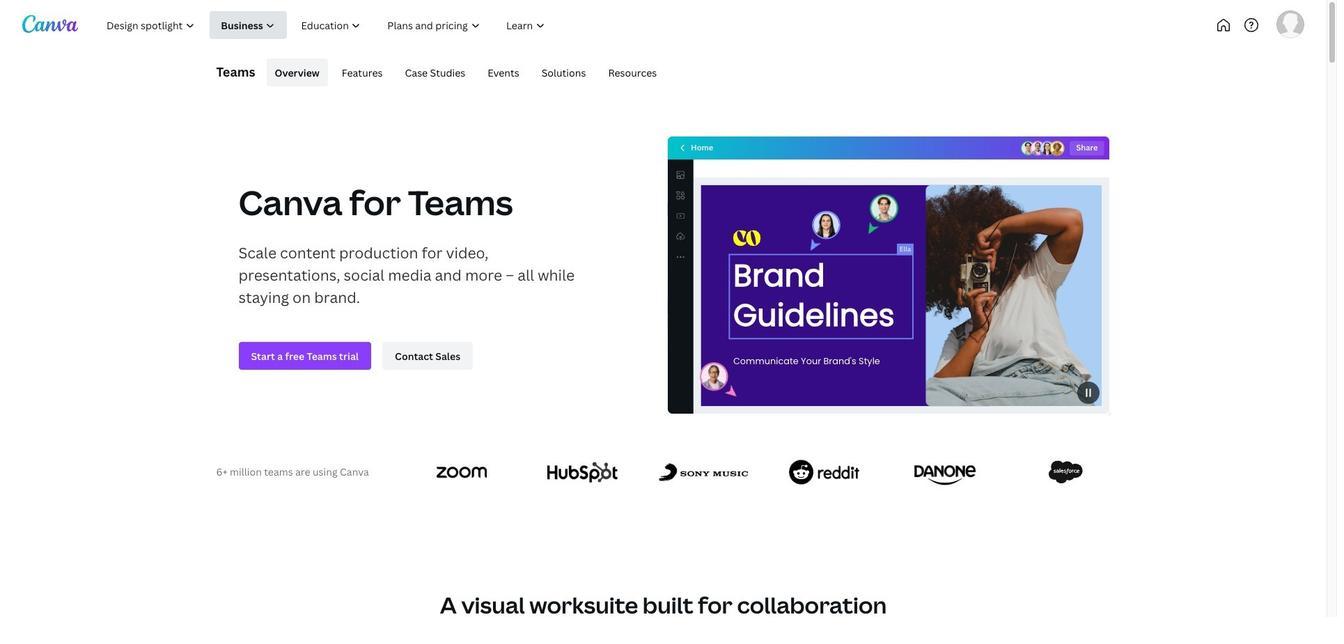 Task type: vqa. For each thing, say whether or not it's contained in the screenshot.
Canva
no



Task type: describe. For each thing, give the bounding box(es) containing it.
reddit image
[[789, 460, 859, 484]]

danone image
[[915, 459, 976, 485]]

zoom image
[[437, 466, 487, 478]]

top level navigation element
[[95, 11, 604, 39]]



Task type: locate. For each thing, give the bounding box(es) containing it.
sony music image
[[659, 463, 748, 481]]

hubspot image
[[548, 462, 618, 482]]

menu bar
[[261, 58, 665, 86]]



